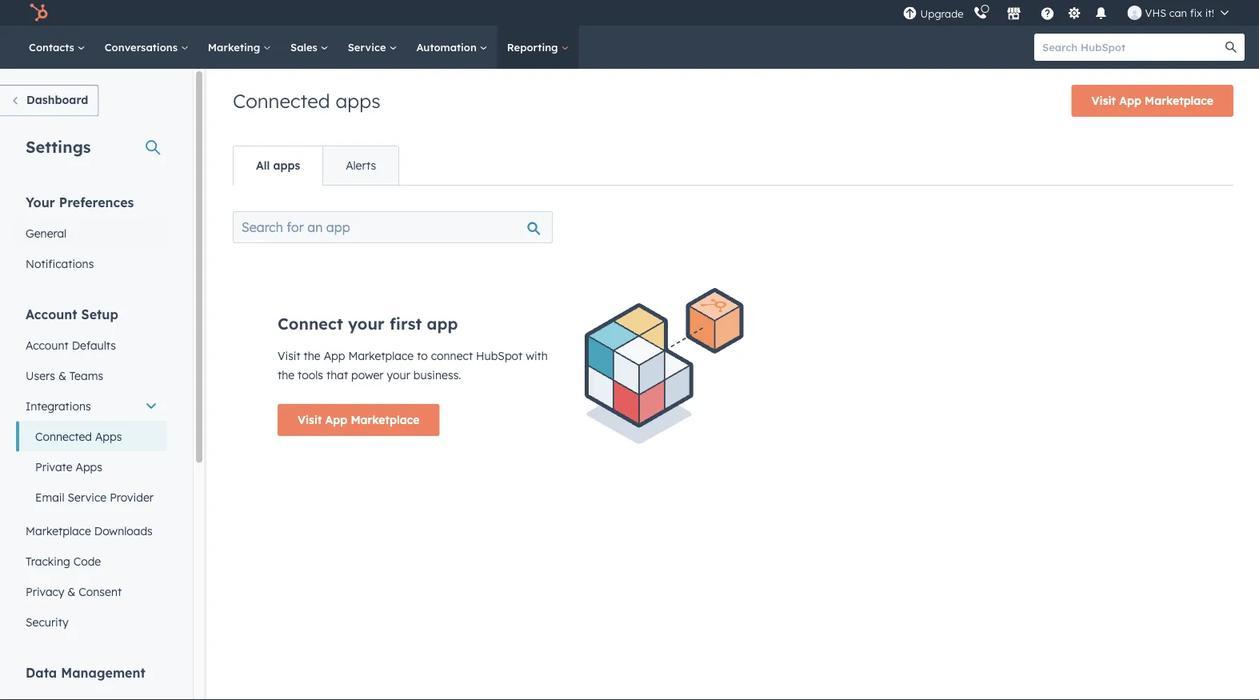 Task type: vqa. For each thing, say whether or not it's contained in the screenshot.
Press to sort. image
no



Task type: locate. For each thing, give the bounding box(es) containing it.
connected down sales
[[233, 89, 330, 113]]

apps for connected apps
[[95, 429, 122, 443]]

reporting
[[507, 40, 561, 54]]

1 vertical spatial account
[[26, 338, 69, 352]]

your
[[348, 314, 385, 334], [387, 368, 411, 382]]

visit app marketplace down search hubspot "search box"
[[1092, 94, 1214, 108]]

conversations
[[105, 40, 181, 54]]

1 vertical spatial &
[[67, 585, 76, 599]]

service link
[[338, 26, 407, 69]]

apps right all
[[273, 158, 300, 173]]

apps inside 'link'
[[95, 429, 122, 443]]

marketplace inside the visit the app marketplace to connect hubspot with the tools that power your business.
[[349, 349, 414, 363]]

defaults
[[72, 338, 116, 352]]

app up that
[[324, 349, 345, 363]]

0 vertical spatial your
[[348, 314, 385, 334]]

2 vertical spatial app
[[325, 413, 348, 427]]

the up tools
[[304, 349, 321, 363]]

connected apps
[[233, 89, 381, 113]]

your right power
[[387, 368, 411, 382]]

account setup
[[26, 306, 118, 322]]

visit
[[1092, 94, 1117, 108], [278, 349, 301, 363], [298, 413, 322, 427]]

0 vertical spatial connected
[[233, 89, 330, 113]]

1 horizontal spatial visit app marketplace
[[1092, 94, 1214, 108]]

tools
[[298, 368, 323, 382]]

2 account from the top
[[26, 338, 69, 352]]

visit app marketplace inside connect your first app tab panel
[[298, 413, 420, 427]]

account up users
[[26, 338, 69, 352]]

& right privacy
[[67, 585, 76, 599]]

0 vertical spatial visit app marketplace link
[[1072, 85, 1234, 117]]

account setup element
[[16, 305, 167, 638]]

connected for connected apps
[[35, 429, 92, 443]]

service inside service link
[[348, 40, 389, 54]]

app down search hubspot "search box"
[[1120, 94, 1142, 108]]

service down private apps link
[[68, 490, 107, 504]]

& inside users & teams "link"
[[58, 369, 66, 383]]

private apps link
[[16, 452, 167, 482]]

app down that
[[325, 413, 348, 427]]

1 vertical spatial the
[[278, 368, 295, 382]]

apps for connected apps
[[336, 89, 381, 113]]

& right users
[[58, 369, 66, 383]]

security
[[26, 615, 69, 629]]

all apps link
[[234, 146, 323, 185]]

connect your first app
[[278, 314, 458, 334]]

0 vertical spatial apps
[[336, 89, 381, 113]]

visit app marketplace link
[[1072, 85, 1234, 117], [278, 404, 440, 436]]

& for privacy
[[67, 585, 76, 599]]

your
[[26, 194, 55, 210]]

connect
[[431, 349, 473, 363]]

0 vertical spatial account
[[26, 306, 77, 322]]

0 horizontal spatial visit app marketplace
[[298, 413, 420, 427]]

1 vertical spatial apps
[[273, 158, 300, 173]]

management
[[61, 665, 145, 681]]

1 vertical spatial visit
[[278, 349, 301, 363]]

1 horizontal spatial service
[[348, 40, 389, 54]]

provider
[[110, 490, 154, 504]]

marketplace down search hubspot "search box"
[[1145, 94, 1214, 108]]

service right sales link
[[348, 40, 389, 54]]

tab list
[[233, 146, 400, 186]]

fix
[[1191, 6, 1203, 19]]

& inside privacy & consent link
[[67, 585, 76, 599]]

data management element
[[16, 664, 167, 700]]

0 horizontal spatial visit app marketplace link
[[278, 404, 440, 436]]

apps down integrations "button"
[[95, 429, 122, 443]]

security link
[[16, 607, 167, 638]]

all apps
[[256, 158, 300, 173]]

data management
[[26, 665, 145, 681]]

&
[[58, 369, 66, 383], [67, 585, 76, 599]]

0 vertical spatial service
[[348, 40, 389, 54]]

2 vertical spatial visit
[[298, 413, 322, 427]]

connected inside 'link'
[[35, 429, 92, 443]]

1 vertical spatial your
[[387, 368, 411, 382]]

service
[[348, 40, 389, 54], [68, 490, 107, 504]]

integrations
[[26, 399, 91, 413]]

search image
[[1226, 42, 1238, 53]]

your left first
[[348, 314, 385, 334]]

marketing link
[[198, 26, 281, 69]]

notifications image
[[1095, 7, 1109, 22]]

the left tools
[[278, 368, 295, 382]]

0 vertical spatial the
[[304, 349, 321, 363]]

connected apps link
[[16, 421, 167, 452]]

dashboard link
[[0, 85, 99, 116]]

apps for private apps
[[76, 460, 102, 474]]

connected
[[233, 89, 330, 113], [35, 429, 92, 443]]

marketplace inside marketplace downloads link
[[26, 524, 91, 538]]

apps for all apps
[[273, 158, 300, 173]]

connected up private apps
[[35, 429, 92, 443]]

connect your first app tab panel
[[233, 185, 1234, 502]]

1 horizontal spatial apps
[[336, 89, 381, 113]]

visit app marketplace link down search hubspot "search box"
[[1072, 85, 1234, 117]]

vhs
[[1146, 6, 1167, 19]]

1 horizontal spatial connected
[[233, 89, 330, 113]]

1 vertical spatial visit app marketplace
[[298, 413, 420, 427]]

visit app marketplace link down power
[[278, 404, 440, 436]]

alerts link
[[323, 146, 399, 185]]

0 horizontal spatial connected
[[35, 429, 92, 443]]

1 vertical spatial app
[[324, 349, 345, 363]]

account for account setup
[[26, 306, 77, 322]]

1 horizontal spatial &
[[67, 585, 76, 599]]

settings link
[[1065, 4, 1085, 21]]

0 horizontal spatial apps
[[273, 158, 300, 173]]

1 account from the top
[[26, 306, 77, 322]]

notifications link
[[16, 249, 167, 279]]

apps
[[336, 89, 381, 113], [273, 158, 300, 173]]

the
[[304, 349, 321, 363], [278, 368, 295, 382]]

visit down tools
[[298, 413, 322, 427]]

1 vertical spatial connected
[[35, 429, 92, 443]]

1 horizontal spatial visit app marketplace link
[[1072, 85, 1234, 117]]

marketplace
[[1145, 94, 1214, 108], [349, 349, 414, 363], [351, 413, 420, 427], [26, 524, 91, 538]]

marketplace up the "tracking code"
[[26, 524, 91, 538]]

visit app marketplace down power
[[298, 413, 420, 427]]

apps down the connected apps 'link'
[[76, 460, 102, 474]]

apps down service link
[[336, 89, 381, 113]]

setup
[[81, 306, 118, 322]]

vhs can fix it!
[[1146, 6, 1215, 19]]

1 vertical spatial service
[[68, 490, 107, 504]]

visit up tools
[[278, 349, 301, 363]]

0 vertical spatial app
[[1120, 94, 1142, 108]]

0 vertical spatial apps
[[95, 429, 122, 443]]

0 horizontal spatial service
[[68, 490, 107, 504]]

account defaults link
[[16, 330, 167, 361]]

account for account defaults
[[26, 338, 69, 352]]

visit app marketplace
[[1092, 94, 1214, 108], [298, 413, 420, 427]]

private
[[35, 460, 72, 474]]

vhs can fix it! button
[[1119, 0, 1239, 26]]

privacy & consent link
[[16, 577, 167, 607]]

0 vertical spatial &
[[58, 369, 66, 383]]

1 horizontal spatial your
[[387, 368, 411, 382]]

1 vertical spatial apps
[[76, 460, 102, 474]]

eloise francis image
[[1128, 6, 1143, 20]]

service inside email service provider link
[[68, 490, 107, 504]]

visit the app marketplace to connect hubspot with the tools that power your business.
[[278, 349, 548, 382]]

marketplaces image
[[1007, 7, 1022, 22]]

notifications
[[26, 257, 94, 271]]

app
[[1120, 94, 1142, 108], [324, 349, 345, 363], [325, 413, 348, 427]]

0 vertical spatial visit app marketplace
[[1092, 94, 1214, 108]]

1 vertical spatial visit app marketplace link
[[278, 404, 440, 436]]

tracking
[[26, 554, 70, 568]]

apps
[[95, 429, 122, 443], [76, 460, 102, 474]]

0 horizontal spatial &
[[58, 369, 66, 383]]

sales
[[291, 40, 321, 54]]

visit down search hubspot "search box"
[[1092, 94, 1117, 108]]

users
[[26, 369, 55, 383]]

account
[[26, 306, 77, 322], [26, 338, 69, 352]]

that
[[327, 368, 348, 382]]

power
[[351, 368, 384, 382]]

to
[[417, 349, 428, 363]]

marketplace up power
[[349, 349, 414, 363]]

menu
[[902, 0, 1241, 26]]

upgrade
[[921, 7, 964, 20]]

account up account defaults
[[26, 306, 77, 322]]

your preferences
[[26, 194, 134, 210]]



Task type: describe. For each thing, give the bounding box(es) containing it.
marketplaces button
[[998, 0, 1031, 26]]

general
[[26, 226, 67, 240]]

general link
[[16, 218, 167, 249]]

alerts
[[346, 158, 376, 173]]

menu containing vhs can fix it!
[[902, 0, 1241, 26]]

users & teams
[[26, 369, 103, 383]]

contacts link
[[19, 26, 95, 69]]

app inside the visit the app marketplace to connect hubspot with the tools that power your business.
[[324, 349, 345, 363]]

all
[[256, 158, 270, 173]]

hubspot image
[[29, 3, 48, 22]]

marketplace downloads
[[26, 524, 153, 538]]

calling icon image
[[974, 6, 988, 21]]

visit inside the visit the app marketplace to connect hubspot with the tools that power your business.
[[278, 349, 301, 363]]

email service provider
[[35, 490, 154, 504]]

settings image
[[1068, 7, 1082, 21]]

tab list containing all apps
[[233, 146, 400, 186]]

can
[[1170, 6, 1188, 19]]

connected for connected apps
[[233, 89, 330, 113]]

sales link
[[281, 26, 338, 69]]

upgrade image
[[903, 7, 918, 21]]

your inside the visit the app marketplace to connect hubspot with the tools that power your business.
[[387, 368, 411, 382]]

search button
[[1218, 34, 1246, 61]]

it!
[[1206, 6, 1215, 19]]

conversations link
[[95, 26, 198, 69]]

visit app marketplace for topmost visit app marketplace link
[[1092, 94, 1214, 108]]

hubspot
[[476, 349, 523, 363]]

consent
[[79, 585, 122, 599]]

users & teams link
[[16, 361, 167, 391]]

tracking code link
[[16, 546, 167, 577]]

downloads
[[94, 524, 153, 538]]

visit app marketplace link inside connect your first app tab panel
[[278, 404, 440, 436]]

reporting link
[[498, 26, 579, 69]]

integrations button
[[16, 391, 167, 421]]

app
[[427, 314, 458, 334]]

business.
[[414, 368, 461, 382]]

with
[[526, 349, 548, 363]]

0 horizontal spatial your
[[348, 314, 385, 334]]

your preferences element
[[16, 193, 167, 279]]

automation
[[417, 40, 480, 54]]

calling icon button
[[967, 2, 995, 23]]

settings
[[26, 136, 91, 156]]

Search HubSpot search field
[[1035, 34, 1231, 61]]

private apps
[[35, 460, 102, 474]]

marketing
[[208, 40, 263, 54]]

privacy & consent
[[26, 585, 122, 599]]

0 horizontal spatial the
[[278, 368, 295, 382]]

help image
[[1041, 7, 1055, 22]]

app for topmost visit app marketplace link
[[1120, 94, 1142, 108]]

code
[[73, 554, 101, 568]]

1 horizontal spatial the
[[304, 349, 321, 363]]

0 vertical spatial visit
[[1092, 94, 1117, 108]]

tracking code
[[26, 554, 101, 568]]

connected apps
[[35, 429, 122, 443]]

first
[[390, 314, 422, 334]]

data
[[26, 665, 57, 681]]

email service provider link
[[16, 482, 167, 513]]

visit app marketplace for visit app marketplace link in the connect your first app tab panel
[[298, 413, 420, 427]]

app for visit app marketplace link in the connect your first app tab panel
[[325, 413, 348, 427]]

account defaults
[[26, 338, 116, 352]]

& for users
[[58, 369, 66, 383]]

privacy
[[26, 585, 64, 599]]

marketplace downloads link
[[16, 516, 167, 546]]

automation link
[[407, 26, 498, 69]]

help button
[[1035, 0, 1062, 26]]

email
[[35, 490, 65, 504]]

connect
[[278, 314, 343, 334]]

notifications button
[[1088, 0, 1115, 26]]

hubspot link
[[19, 3, 60, 22]]

contacts
[[29, 40, 77, 54]]

marketplace down power
[[351, 413, 420, 427]]

dashboard
[[26, 93, 88, 107]]

Search for an app search field
[[233, 211, 553, 243]]

teams
[[70, 369, 103, 383]]

preferences
[[59, 194, 134, 210]]



